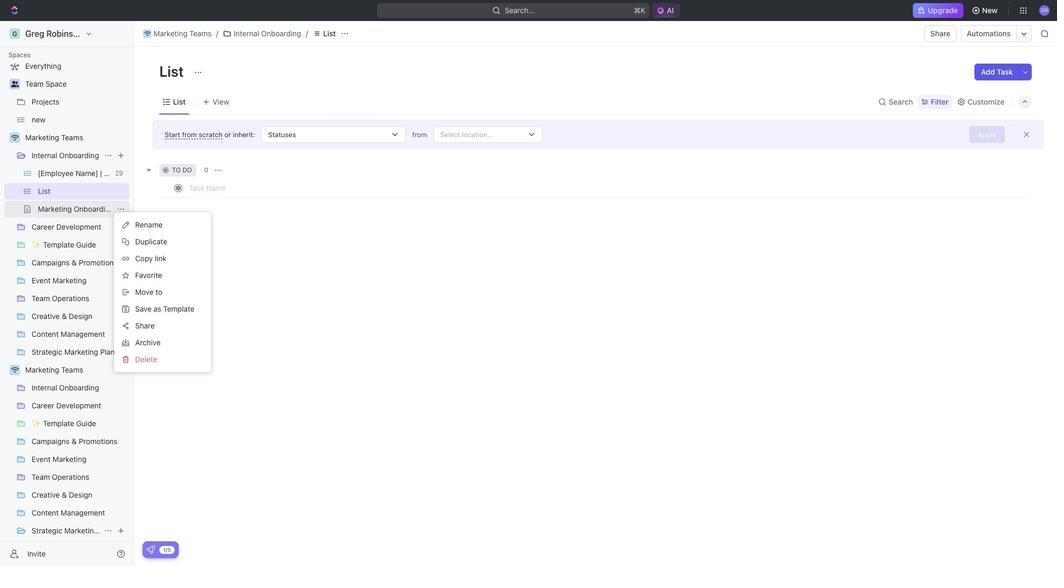 Task type: vqa. For each thing, say whether or not it's contained in the screenshot.
Move
yes



Task type: describe. For each thing, give the bounding box(es) containing it.
0 vertical spatial onboarding
[[261, 29, 301, 38]]

to do
[[172, 166, 192, 174]]

new button
[[968, 2, 1004, 19]]

team
[[25, 79, 44, 88]]

1 horizontal spatial internal
[[234, 29, 259, 38]]

task
[[997, 67, 1013, 76]]

0 vertical spatial internal onboarding
[[234, 29, 301, 38]]

user group image
[[11, 81, 19, 87]]

0
[[204, 166, 208, 174]]

new
[[982, 6, 998, 15]]

sidebar navigation
[[0, 21, 134, 567]]

strategic marketing plan
[[32, 527, 115, 536]]

upgrade
[[928, 6, 958, 15]]

upgrade link
[[913, 3, 964, 18]]

spaces
[[8, 51, 31, 59]]

rename
[[135, 220, 163, 229]]

start from scratch link
[[165, 130, 223, 139]]

move to button
[[118, 284, 207, 301]]

1/5
[[163, 547, 171, 553]]

inherit:
[[233, 130, 255, 139]]

favorite
[[135, 271, 162, 280]]

marketing teams for wifi icon
[[25, 133, 83, 142]]

plan
[[100, 527, 115, 536]]

1 horizontal spatial to
[[172, 166, 181, 174]]

1 horizontal spatial internal onboarding link
[[221, 27, 304, 40]]

0 vertical spatial marketing teams
[[154, 29, 212, 38]]

2 / from the left
[[306, 29, 308, 38]]

customize
[[968, 97, 1005, 106]]

search
[[889, 97, 913, 106]]

link
[[155, 254, 167, 263]]

0 vertical spatial list
[[323, 29, 336, 38]]

template
[[163, 305, 194, 314]]

save as template button
[[118, 301, 207, 318]]

delete
[[135, 355, 157, 364]]

onboarding checklist button image
[[147, 546, 155, 554]]

save
[[135, 305, 152, 314]]

duplicate
[[135, 237, 167, 246]]

tree inside sidebar navigation
[[4, 58, 129, 567]]

move to
[[135, 288, 162, 297]]

copy link
[[135, 254, 167, 263]]

1 vertical spatial share
[[135, 321, 155, 330]]

⌘k
[[634, 6, 645, 15]]

as
[[154, 305, 161, 314]]

archive
[[135, 338, 161, 347]]

copy
[[135, 254, 153, 263]]

onboarding inside sidebar navigation
[[59, 151, 99, 160]]

invite
[[27, 549, 46, 558]]

internal inside tree
[[32, 151, 57, 160]]

1 / from the left
[[216, 29, 218, 38]]

start from scratch or inherit:
[[165, 130, 255, 139]]

save as template
[[135, 305, 194, 314]]

0 vertical spatial list link
[[310, 27, 339, 40]]

Task Name text field
[[189, 179, 496, 196]]

search...
[[505, 6, 535, 15]]

add
[[981, 67, 995, 76]]



Task type: locate. For each thing, give the bounding box(es) containing it.
move
[[135, 288, 154, 297]]

scratch
[[199, 130, 223, 139]]

1 horizontal spatial list link
[[310, 27, 339, 40]]

1 horizontal spatial /
[[306, 29, 308, 38]]

teams for wifi image inside the sidebar navigation
[[61, 366, 83, 375]]

add task
[[981, 67, 1013, 76]]

share button down save as template
[[118, 318, 207, 335]]

0 horizontal spatial internal onboarding
[[32, 151, 99, 160]]

share down upgrade link
[[931, 29, 951, 38]]

2 vertical spatial list
[[173, 97, 186, 106]]

list link
[[310, 27, 339, 40], [171, 94, 186, 109]]

share down save
[[135, 321, 155, 330]]

favorite button
[[118, 267, 207, 284]]

automations
[[967, 29, 1011, 38]]

1 vertical spatial internal
[[32, 151, 57, 160]]

move to button
[[118, 284, 207, 301]]

1 vertical spatial marketing teams
[[25, 133, 83, 142]]

rename button
[[118, 217, 207, 234]]

tree
[[4, 58, 129, 567]]

delete button
[[118, 351, 207, 368]]

do
[[183, 166, 192, 174]]

internal onboarding inside sidebar navigation
[[32, 151, 99, 160]]

0 vertical spatial to
[[172, 166, 181, 174]]

from
[[182, 130, 197, 139]]

list
[[323, 29, 336, 38], [159, 63, 187, 80], [173, 97, 186, 106]]

0 vertical spatial wifi image
[[144, 31, 151, 36]]

marketing teams link
[[140, 27, 214, 40], [25, 129, 127, 146], [25, 362, 127, 379]]

1 vertical spatial to
[[156, 288, 162, 297]]

to right move
[[156, 288, 162, 297]]

teams for wifi icon
[[61, 133, 83, 142]]

2 vertical spatial marketing teams link
[[25, 362, 127, 379]]

or
[[224, 130, 231, 139]]

0 horizontal spatial onboarding
[[59, 151, 99, 160]]

automations button
[[962, 26, 1016, 42]]

0 vertical spatial teams
[[189, 29, 212, 38]]

0 horizontal spatial share
[[135, 321, 155, 330]]

0 vertical spatial marketing teams link
[[140, 27, 214, 40]]

marketing teams link for wifi icon
[[25, 129, 127, 146]]

0 horizontal spatial share button
[[118, 318, 207, 335]]

internal onboarding link
[[221, 27, 304, 40], [32, 147, 100, 164]]

copy link button
[[118, 250, 207, 267]]

strategic
[[32, 527, 62, 536]]

0 vertical spatial share
[[931, 29, 951, 38]]

search button
[[875, 94, 916, 109]]

share button down upgrade link
[[924, 25, 957, 42]]

1 vertical spatial share button
[[118, 318, 207, 335]]

0 vertical spatial internal
[[234, 29, 259, 38]]

2 vertical spatial marketing teams
[[25, 366, 83, 375]]

tree containing team space
[[4, 58, 129, 567]]

1 horizontal spatial share
[[931, 29, 951, 38]]

1 vertical spatial list link
[[171, 94, 186, 109]]

1 vertical spatial wifi image
[[11, 367, 19, 373]]

1 vertical spatial internal onboarding
[[32, 151, 99, 160]]

1 horizontal spatial wifi image
[[144, 31, 151, 36]]

teams
[[189, 29, 212, 38], [61, 133, 83, 142], [61, 366, 83, 375]]

1 vertical spatial onboarding
[[59, 151, 99, 160]]

1 horizontal spatial onboarding
[[261, 29, 301, 38]]

add task button
[[975, 64, 1019, 80]]

onboarding
[[261, 29, 301, 38], [59, 151, 99, 160]]

onboarding checklist button element
[[147, 546, 155, 554]]

to left do
[[172, 166, 181, 174]]

/
[[216, 29, 218, 38], [306, 29, 308, 38]]

1 vertical spatial marketing teams link
[[25, 129, 127, 146]]

team space
[[25, 79, 67, 88]]

archive button
[[118, 335, 207, 351]]

marketing inside "link"
[[64, 527, 98, 536]]

duplicate button
[[118, 234, 207, 250]]

wifi image
[[11, 135, 19, 141]]

0 horizontal spatial internal
[[32, 151, 57, 160]]

share
[[931, 29, 951, 38], [135, 321, 155, 330]]

0 horizontal spatial /
[[216, 29, 218, 38]]

0 horizontal spatial internal onboarding link
[[32, 147, 100, 164]]

internal
[[234, 29, 259, 38], [32, 151, 57, 160]]

marketing
[[154, 29, 188, 38], [25, 133, 59, 142], [25, 366, 59, 375], [64, 527, 98, 536]]

internal onboarding
[[234, 29, 301, 38], [32, 151, 99, 160]]

0 vertical spatial share button
[[924, 25, 957, 42]]

marketing teams link for wifi image inside the sidebar navigation
[[25, 362, 127, 379]]

1 vertical spatial teams
[[61, 133, 83, 142]]

start
[[165, 130, 180, 139]]

1 vertical spatial internal onboarding link
[[32, 147, 100, 164]]

marketing teams for wifi image inside the sidebar navigation
[[25, 366, 83, 375]]

customize button
[[954, 94, 1008, 109]]

share button
[[924, 25, 957, 42], [118, 318, 207, 335]]

2 vertical spatial teams
[[61, 366, 83, 375]]

to inside button
[[156, 288, 162, 297]]

team space link
[[25, 76, 127, 93]]

0 horizontal spatial wifi image
[[11, 367, 19, 373]]

1 horizontal spatial share button
[[924, 25, 957, 42]]

0 vertical spatial internal onboarding link
[[221, 27, 304, 40]]

space
[[46, 79, 67, 88]]

0 horizontal spatial list link
[[171, 94, 186, 109]]

1 vertical spatial list
[[159, 63, 187, 80]]

0 horizontal spatial to
[[156, 288, 162, 297]]

wifi image
[[144, 31, 151, 36], [11, 367, 19, 373]]

marketing teams
[[154, 29, 212, 38], [25, 133, 83, 142], [25, 366, 83, 375]]

to
[[172, 166, 181, 174], [156, 288, 162, 297]]

strategic marketing plan link
[[32, 523, 115, 540]]

wifi image inside sidebar navigation
[[11, 367, 19, 373]]

1 horizontal spatial internal onboarding
[[234, 29, 301, 38]]



